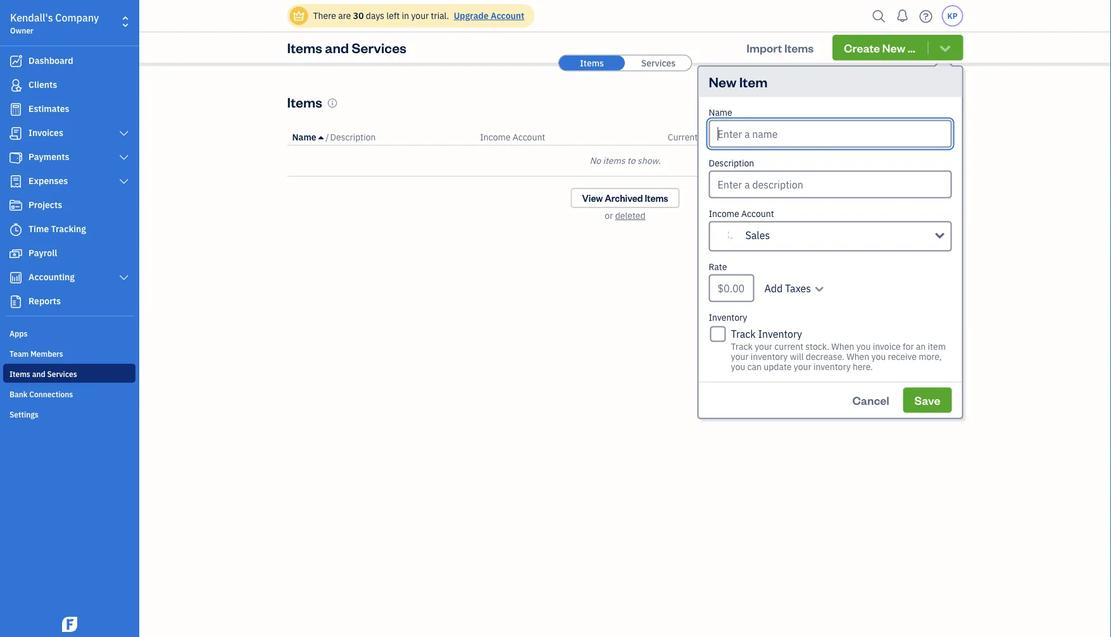 Task type: locate. For each thing, give the bounding box(es) containing it.
items
[[287, 38, 322, 57], [785, 40, 814, 55], [580, 57, 604, 69], [287, 93, 322, 111], [645, 192, 669, 204], [10, 369, 30, 379]]

1 horizontal spatial income account
[[709, 208, 774, 219]]

and
[[325, 38, 349, 57], [32, 369, 45, 379]]

inventory down rate (usd) text field
[[709, 312, 748, 323]]

payroll
[[29, 247, 57, 259]]

bank connections
[[10, 390, 73, 400]]

chevron large down image inside expenses 'link'
[[118, 177, 130, 187]]

time tracking
[[29, 223, 86, 235]]

you left "can"
[[731, 361, 746, 373]]

team members link
[[3, 344, 136, 363]]

trial.
[[431, 10, 449, 22]]

1 horizontal spatial description
[[709, 157, 755, 169]]

1 vertical spatial and
[[32, 369, 45, 379]]

save button
[[904, 388, 952, 413]]

2 chevron large down image from the top
[[118, 177, 130, 187]]

chevrondown image
[[814, 281, 826, 296]]

add
[[765, 282, 783, 295]]

0 horizontal spatial taxes
[[785, 282, 811, 295]]

1 horizontal spatial and
[[325, 38, 349, 57]]

1 horizontal spatial taxes
[[936, 131, 959, 143]]

invoice
[[873, 341, 901, 352]]

0 vertical spatial items and services
[[287, 38, 407, 57]]

0 horizontal spatial name
[[292, 131, 316, 143]]

current stock link
[[668, 131, 723, 143]]

freshbooks image
[[60, 618, 80, 633]]

items and services
[[287, 38, 407, 57], [10, 369, 77, 379]]

import items button
[[736, 35, 825, 60]]

and down the team members
[[32, 369, 45, 379]]

1 vertical spatial income
[[709, 208, 740, 219]]

1 track from the top
[[731, 327, 756, 341]]

items and services inside "main" element
[[10, 369, 77, 379]]

1 vertical spatial services
[[642, 57, 676, 69]]

rate down the search text field
[[911, 131, 929, 143]]

when left invoice
[[847, 351, 870, 363]]

timer image
[[8, 224, 23, 236]]

you up here.
[[857, 341, 871, 352]]

2 track from the top
[[731, 341, 753, 352]]

view archived items link
[[571, 188, 680, 208]]

an
[[916, 341, 926, 352]]

you
[[857, 341, 871, 352], [872, 351, 886, 363], [731, 361, 746, 373]]

dashboard
[[29, 55, 73, 67]]

0 vertical spatial taxes
[[936, 131, 959, 143]]

rate for rate / taxes
[[911, 131, 929, 143]]

new left item
[[709, 73, 737, 91]]

1 chevron large down image from the top
[[118, 153, 130, 163]]

you left receive
[[872, 351, 886, 363]]

no
[[590, 155, 601, 167]]

inventory down stock.
[[814, 361, 851, 373]]

1 vertical spatial account
[[513, 131, 546, 143]]

inventory
[[751, 351, 788, 363], [814, 361, 851, 373]]

description right caretup icon
[[330, 131, 376, 143]]

invoices
[[29, 127, 63, 139]]

will
[[790, 351, 804, 363]]

items inside button
[[785, 40, 814, 55]]

0 horizontal spatial income account
[[480, 131, 546, 143]]

0 vertical spatial and
[[325, 38, 349, 57]]

bank
[[10, 390, 28, 400]]

name up stock
[[709, 106, 733, 118]]

inventory up the will
[[759, 327, 803, 341]]

name left caretup icon
[[292, 131, 316, 143]]

1 horizontal spatial services
[[352, 38, 407, 57]]

estimates
[[29, 103, 69, 115]]

inventory left the will
[[751, 351, 788, 363]]

0 horizontal spatial items and services
[[10, 369, 77, 379]]

items and services down are
[[287, 38, 407, 57]]

/
[[326, 131, 329, 143], [931, 131, 935, 143]]

here.
[[853, 361, 873, 373]]

item
[[928, 341, 946, 352]]

create new … button
[[833, 35, 964, 60]]

1 vertical spatial taxes
[[785, 282, 811, 295]]

items and services up bank connections
[[10, 369, 77, 379]]

2 / from the left
[[931, 131, 935, 143]]

0 horizontal spatial services
[[47, 369, 77, 379]]

1 vertical spatial items and services
[[10, 369, 77, 379]]

0 horizontal spatial income
[[480, 131, 511, 143]]

create new …
[[844, 40, 916, 55]]

Enter a name text field
[[709, 120, 952, 148]]

search image
[[869, 7, 890, 26]]

no items to show.
[[590, 155, 661, 167]]

0 vertical spatial services
[[352, 38, 407, 57]]

add taxes
[[765, 282, 811, 295]]

days
[[366, 10, 385, 22]]

1 horizontal spatial inventory
[[759, 327, 803, 341]]

save
[[915, 393, 941, 408]]

1 vertical spatial new
[[709, 73, 737, 91]]

description down stock
[[709, 157, 755, 169]]

notifications image
[[893, 3, 913, 29]]

rate
[[911, 131, 929, 143], [709, 261, 727, 273]]

0 vertical spatial rate
[[911, 131, 929, 143]]

or
[[605, 210, 613, 222]]

invoice image
[[8, 127, 23, 140]]

1 horizontal spatial rate
[[911, 131, 929, 143]]

account
[[491, 10, 525, 22], [513, 131, 546, 143], [742, 208, 774, 219]]

0 vertical spatial new
[[883, 40, 906, 55]]

description
[[330, 131, 376, 143], [709, 157, 755, 169]]

settings link
[[3, 405, 136, 424]]

…
[[908, 40, 916, 55]]

client image
[[8, 79, 23, 92]]

0 vertical spatial name
[[709, 106, 733, 118]]

1 vertical spatial description
[[709, 157, 755, 169]]

1 vertical spatial rate
[[709, 261, 727, 273]]

and down are
[[325, 38, 349, 57]]

when
[[832, 341, 855, 352], [847, 351, 870, 363]]

2 vertical spatial chevron large down image
[[118, 273, 130, 283]]

your left update
[[731, 351, 749, 363]]

0 horizontal spatial inventory
[[751, 351, 788, 363]]

2 vertical spatial services
[[47, 369, 77, 379]]

payments link
[[3, 146, 136, 169]]

1 horizontal spatial name
[[709, 106, 733, 118]]

cancel button
[[841, 388, 901, 413]]

1 vertical spatial chevron large down image
[[118, 177, 130, 187]]

items inside "main" element
[[10, 369, 30, 379]]

item
[[740, 73, 768, 91]]

2 horizontal spatial you
[[872, 351, 886, 363]]

description link
[[330, 131, 376, 143]]

new left '…'
[[883, 40, 906, 55]]

1 horizontal spatial items and services
[[287, 38, 407, 57]]

can
[[748, 361, 762, 373]]

apps
[[10, 329, 28, 339]]

rate up rate (usd) text field
[[709, 261, 727, 273]]

apps link
[[3, 324, 136, 343]]

1 / from the left
[[326, 131, 329, 143]]

dashboard link
[[3, 50, 136, 73]]

3 chevron large down image from the top
[[118, 273, 130, 283]]

stock
[[700, 131, 723, 143]]

0 horizontal spatial description
[[330, 131, 376, 143]]

chevron large down image
[[118, 153, 130, 163], [118, 177, 130, 187], [118, 273, 130, 283]]

1 vertical spatial inventory
[[759, 327, 803, 341]]

1 horizontal spatial new
[[883, 40, 906, 55]]

0 horizontal spatial /
[[326, 131, 329, 143]]

chart image
[[8, 272, 23, 284]]

dashboard image
[[8, 55, 23, 68]]

services inside "main" element
[[47, 369, 77, 379]]

taxes
[[936, 131, 959, 143], [785, 282, 811, 295]]

project image
[[8, 200, 23, 212]]

chevron large down image
[[118, 129, 130, 139]]

in
[[402, 10, 409, 22]]

0 horizontal spatial and
[[32, 369, 45, 379]]

stock.
[[806, 341, 830, 352]]

to
[[628, 155, 636, 167]]

0 vertical spatial income account
[[480, 131, 546, 143]]

name
[[709, 106, 733, 118], [292, 131, 316, 143]]

0 vertical spatial description
[[330, 131, 376, 143]]

1 horizontal spatial /
[[931, 131, 935, 143]]

and inside "main" element
[[32, 369, 45, 379]]

0 horizontal spatial rate
[[709, 261, 727, 273]]

are
[[338, 10, 351, 22]]

0 horizontal spatial inventory
[[709, 312, 748, 323]]

items inside the view archived items or deleted
[[645, 192, 669, 204]]

0 vertical spatial chevron large down image
[[118, 153, 130, 163]]

services
[[352, 38, 407, 57], [642, 57, 676, 69], [47, 369, 77, 379]]

new
[[883, 40, 906, 55], [709, 73, 737, 91]]

your
[[411, 10, 429, 22], [755, 341, 773, 352], [731, 351, 749, 363], [794, 361, 812, 373]]

income account link
[[480, 131, 546, 143]]

main element
[[0, 0, 171, 638]]

expense image
[[8, 175, 23, 188]]

invoices link
[[3, 122, 136, 145]]

create
[[844, 40, 880, 55]]

1 horizontal spatial income
[[709, 208, 740, 219]]



Task type: vqa. For each thing, say whether or not it's contained in the screenshot.
JS dropdown button
no



Task type: describe. For each thing, give the bounding box(es) containing it.
bank connections link
[[3, 384, 136, 403]]

1 horizontal spatial inventory
[[814, 361, 851, 373]]

0 vertical spatial inventory
[[709, 312, 748, 323]]

decrease.
[[806, 351, 845, 363]]

items and services link
[[3, 364, 136, 383]]

items
[[603, 155, 626, 167]]

import items
[[747, 40, 814, 55]]

there are 30 days left in your trial. upgrade account
[[313, 10, 525, 22]]

rate for rate
[[709, 261, 727, 273]]

Search text field
[[785, 91, 962, 111]]

create new … button
[[833, 35, 964, 60]]

0 horizontal spatial new
[[709, 73, 737, 91]]

services link
[[626, 55, 692, 71]]

estimates link
[[3, 98, 136, 121]]

2 horizontal spatial services
[[642, 57, 676, 69]]

1 vertical spatial name
[[292, 131, 316, 143]]

estimate image
[[8, 103, 23, 116]]

for
[[903, 341, 914, 352]]

items link
[[559, 55, 625, 71]]

tracking
[[51, 223, 86, 235]]

owner
[[10, 25, 33, 35]]

sales button
[[709, 221, 952, 252]]

show.
[[638, 155, 661, 167]]

your up "can"
[[755, 341, 773, 352]]

team members
[[10, 349, 63, 359]]

add taxes button
[[760, 281, 826, 296]]

rate / taxes
[[911, 131, 959, 143]]

kendall's
[[10, 11, 53, 24]]

payroll link
[[3, 243, 136, 265]]

30
[[353, 10, 364, 22]]

new inside button
[[883, 40, 906, 55]]

current
[[668, 131, 698, 143]]

company
[[55, 11, 99, 24]]

kendall's company owner
[[10, 11, 99, 35]]

settings
[[10, 410, 39, 420]]

1 horizontal spatial you
[[857, 341, 871, 352]]

inventory inside track inventory track your current stock. when you invoice for an item your inventory will decrease. when you receive more, you can update your inventory here.
[[759, 327, 803, 341]]

chevrondown image
[[938, 41, 953, 54]]

2 vertical spatial account
[[742, 208, 774, 219]]

your down current on the bottom right of the page
[[794, 361, 812, 373]]

time
[[29, 223, 49, 235]]

name link
[[292, 131, 326, 143]]

Rate (USD) text field
[[709, 275, 755, 302]]

import
[[747, 40, 783, 55]]

upgrade account link
[[451, 10, 525, 22]]

reports
[[29, 295, 61, 307]]

members
[[30, 349, 63, 359]]

archived
[[605, 192, 643, 204]]

chevron large down image for payments
[[118, 153, 130, 163]]

your right in
[[411, 10, 429, 22]]

clients link
[[3, 74, 136, 97]]

expenses
[[29, 175, 68, 187]]

accounting link
[[3, 267, 136, 289]]

Enter a description text field
[[709, 171, 952, 199]]

expenses link
[[3, 170, 136, 193]]

1 vertical spatial income account
[[709, 208, 774, 219]]

kp
[[948, 11, 958, 21]]

team
[[10, 349, 29, 359]]

accounting
[[29, 271, 75, 283]]

cancel
[[853, 393, 890, 408]]

caretup image
[[319, 132, 324, 143]]

chevron large down image for accounting
[[118, 273, 130, 283]]

crown image
[[292, 9, 306, 22]]

update
[[764, 361, 792, 373]]

report image
[[8, 296, 23, 308]]

receive
[[888, 351, 917, 363]]

projects link
[[3, 194, 136, 217]]

0 horizontal spatial you
[[731, 361, 746, 373]]

taxes inside add taxes dropdown button
[[785, 282, 811, 295]]

sales
[[746, 229, 770, 242]]

view
[[582, 192, 603, 204]]

info image
[[327, 98, 338, 108]]

deleted link
[[615, 210, 646, 222]]

kp button
[[942, 5, 964, 27]]

0 vertical spatial income
[[480, 131, 511, 143]]

more,
[[919, 351, 942, 363]]

clients
[[29, 79, 57, 91]]

current stock
[[668, 131, 723, 143]]

deleted
[[615, 210, 646, 222]]

connections
[[29, 390, 73, 400]]

left
[[387, 10, 400, 22]]

projects
[[29, 199, 62, 211]]

there
[[313, 10, 336, 22]]

when right stock.
[[832, 341, 855, 352]]

payments
[[29, 151, 69, 163]]

payment image
[[8, 151, 23, 164]]

current
[[775, 341, 804, 352]]

chevron large down image for expenses
[[118, 177, 130, 187]]

go to help image
[[916, 7, 936, 26]]

0 vertical spatial account
[[491, 10, 525, 22]]

track inventory track your current stock. when you invoice for an item your inventory will decrease. when you receive more, you can update your inventory here.
[[731, 327, 946, 373]]

reports link
[[3, 291, 136, 314]]

view archived items or deleted
[[582, 192, 669, 222]]

upgrade
[[454, 10, 489, 22]]

money image
[[8, 248, 23, 260]]



